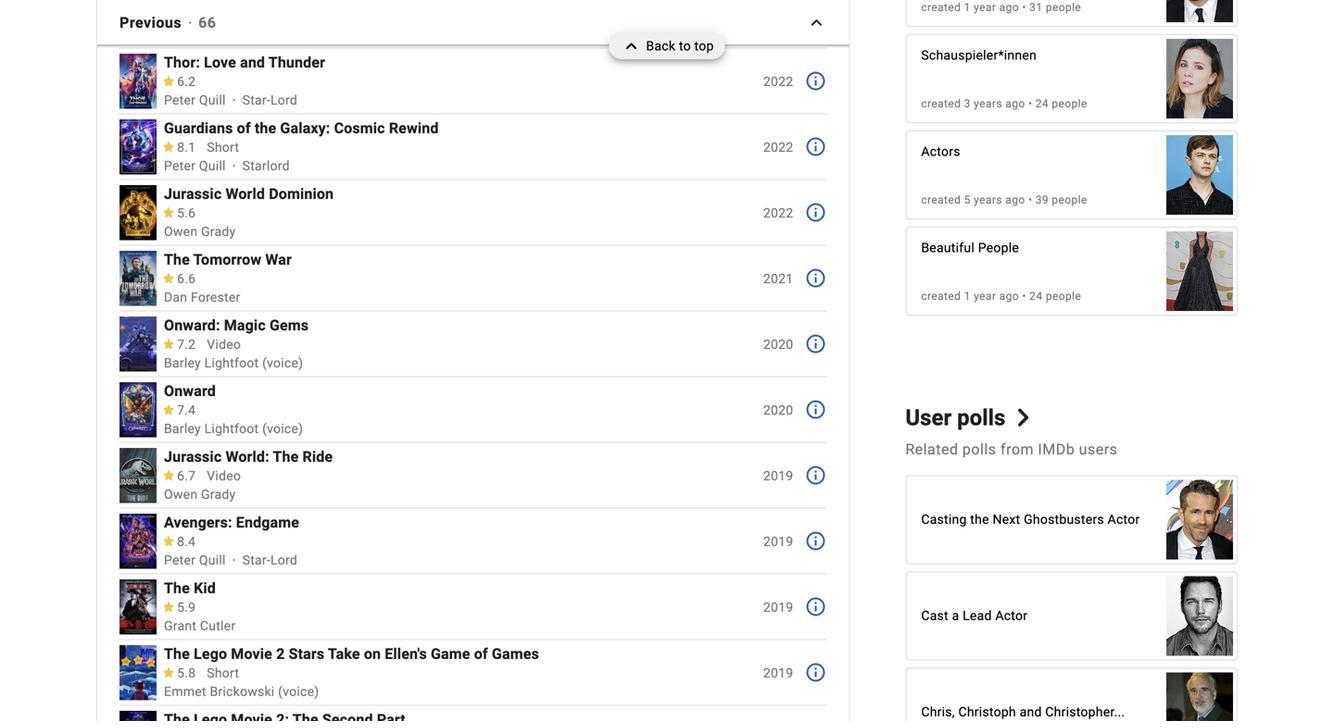 Task type: describe. For each thing, give the bounding box(es) containing it.
owen grady for world:
[[164, 488, 236, 503]]

ride
[[303, 449, 333, 466]]

owen grady for world
[[164, 224, 236, 240]]

onward: magic gems button
[[164, 317, 719, 335]]

casting
[[921, 513, 967, 528]]

video for world:
[[207, 469, 241, 484]]

magic
[[224, 317, 266, 335]]

4 more image from the top
[[805, 531, 827, 553]]

peter quill for thor:
[[164, 93, 226, 108]]

the left ride
[[273, 449, 299, 466]]

thor: love and thunder button
[[164, 54, 719, 72]]

2020 for onward
[[763, 403, 794, 418]]

years for actors
[[974, 194, 1003, 207]]

the lego movie 2 stars take on ellen's game of games
[[164, 646, 539, 664]]

related polls from imdb users
[[906, 441, 1118, 459]]

5.8
[[177, 666, 196, 682]]

ellen's
[[385, 646, 427, 664]]

games
[[492, 646, 539, 664]]

jurassic for jurassic world: the ride
[[164, 449, 222, 466]]

cast a lead actor link
[[907, 568, 1237, 666]]

cosmic
[[334, 120, 385, 137]]

rewind
[[389, 120, 439, 137]]

tv series
[[207, 9, 264, 24]]

more image for the
[[805, 136, 827, 158]]

quill for guardians
[[199, 159, 226, 174]]

on
[[364, 646, 381, 664]]

grant cutler
[[164, 619, 236, 635]]

onward:
[[164, 317, 220, 335]]

people for beautiful people
[[1046, 290, 1082, 303]]

casting the next ghostbusters actor
[[921, 513, 1140, 528]]

ralph fiennes, bruce willis, will ferrell, chris mckay, will arnett, elizabeth banks, kristen alderson, kristen ariza, ike barinholtz, charlie day, noel fielding, will forte, christopher miller, mike mitchell, jason momoa, nick offerman, gary payton, chris pratt, maya rudolph, cora miller, cobie smulders, trisha gum, channing tatum, richard ayoade, alison brie, sheryl swoopes, jorma taccone, jonah hill, tiffany haddish, ben schwartz, doug nicholas, margot rubin, todd hansen, teri reeves, jadon sand, stephanie beatriz, ollie mitchell, emily nordwind, liam knight, jimmy o. yang, ryan halprin, graham miller, lauren white, kristen phaneuf, brooklynn prince, sawyer d. jones, and emmett mitchell in the lego movie 2: the second part (2019) image
[[120, 712, 157, 722]]

guardians of the galaxy: cosmic rewind button
[[164, 120, 719, 137]]

stars
[[289, 646, 325, 664]]

elizabeth banks, chris pratt, and stephanie beatriz in the lego movie 2 stars take on ellen's game of games (2019) image
[[120, 646, 157, 701]]

2021
[[763, 271, 794, 286]]

short for of
[[207, 140, 239, 155]]

avengers: endgame button
[[164, 515, 719, 532]]

dan forester
[[164, 290, 241, 306]]

star inline image for 6.7
[[162, 471, 175, 481]]

emmet brickowski (voice)
[[164, 685, 319, 700]]

polls for user
[[957, 405, 1006, 431]]

related
[[906, 441, 959, 459]]

more image for gems
[[805, 333, 827, 356]]

julia louis-dreyfus, john ratzenberger, tracey ullman, mychael danna, jeff danna, wilmer valderrama, catherine apple, sharon calahan, grey griffin, chris pratt, kori rae, mel rodriguez, dan scanlon, octavia spencer, keith bunin, kyle bornheimer, noah klocek, lena waithe, adam habib, jason headley, tom holland, ali wong, and george psarras in onward (2020) image
[[120, 383, 157, 438]]

5.9
[[177, 601, 196, 616]]

christopher lee at an event for the lord of the rings: the two towers (2002) image
[[1167, 664, 1233, 722]]

brickowski
[[210, 685, 275, 700]]

6.6
[[177, 272, 196, 287]]

8
[[728, 16, 735, 31]]

the for the kid
[[164, 580, 190, 598]]

and for christopher...
[[1020, 705, 1042, 721]]

1 horizontal spatial the
[[971, 513, 989, 528]]

cutler
[[200, 619, 236, 635]]

gems
[[270, 317, 309, 335]]

chris, christoph and christopher...
[[921, 705, 1125, 721]]

top
[[695, 38, 714, 54]]

star inline image for jurassic
[[162, 208, 175, 218]]

kid
[[194, 580, 216, 598]]

chris pratt, zoe saldana, and dave bautista in guardians of the galaxy: cosmic rewind (2022) image
[[120, 120, 157, 174]]

peter quill for guardians
[[164, 159, 226, 174]]

user
[[906, 405, 952, 431]]

james
[[164, 27, 204, 42]]

• for actors
[[1029, 194, 1033, 207]]

beautiful
[[921, 240, 975, 256]]

the lego movie 2 stars take on ellen's game of games button
[[164, 646, 719, 664]]

a
[[952, 609, 960, 624]]

peter for guardians of the galaxy: cosmic rewind
[[164, 159, 196, 174]]

ago for schauspieler*innen
[[1006, 97, 1025, 110]]

ago for actors
[[1006, 194, 1025, 207]]

onward: magic gems
[[164, 317, 309, 335]]

starlord
[[242, 159, 290, 174]]

world
[[226, 186, 265, 203]]

cast a lead actor
[[921, 609, 1028, 624]]

star- for endgame
[[242, 553, 271, 569]]

the kid
[[164, 580, 216, 598]]

user polls
[[906, 405, 1006, 431]]

thor:
[[164, 54, 200, 72]]

ago left 31
[[1000, 1, 1019, 14]]

created 1 year ago • 31 people
[[921, 1, 1082, 14]]

star inline image for the
[[162, 273, 175, 284]]

2019 for jurassic world: the ride
[[763, 469, 794, 484]]

more image for ride
[[805, 465, 827, 487]]

next
[[993, 513, 1021, 528]]

created for beautiful people
[[921, 290, 961, 303]]

6.7
[[177, 469, 196, 484]]

39
[[1036, 194, 1049, 207]]

thor: love and thunder
[[164, 54, 325, 72]]

8 episodes
[[728, 16, 794, 31]]

0 vertical spatial actor
[[1108, 513, 1140, 528]]

reece
[[208, 27, 244, 42]]

tomorrow
[[193, 251, 262, 269]]

cast
[[921, 609, 949, 624]]

people for schauspieler*innen
[[1052, 97, 1088, 110]]

christopher...
[[1046, 705, 1125, 721]]

7.4
[[177, 403, 196, 419]]

peter for thor: love and thunder
[[164, 93, 196, 108]]

lead
[[963, 609, 992, 624]]

star inline image for 7.2
[[162, 339, 175, 350]]

short for lego
[[207, 666, 239, 682]]

5.6
[[177, 206, 196, 221]]

jurassic world: the ride
[[164, 449, 333, 466]]

peter for avengers: endgame
[[164, 553, 196, 569]]

previous
[[120, 14, 182, 32]]

dane dehaan image
[[1167, 126, 1233, 224]]

guardians of the galaxy: cosmic rewind
[[164, 120, 439, 137]]

6.2
[[177, 74, 196, 90]]

1 star inline image from the top
[[162, 142, 175, 152]]

world:
[[226, 449, 269, 466]]

• for schauspieler*innen
[[1029, 97, 1033, 110]]

lightfoot for onward
[[204, 422, 259, 437]]

• for beautiful people
[[1022, 290, 1027, 303]]

1 for created 1 year ago • 24 people
[[964, 290, 971, 303]]

year for 31 people
[[974, 1, 997, 14]]

created 1 year ago • 24 people
[[921, 290, 1082, 303]]

onward
[[164, 383, 216, 401]]

jeff goldblum, laura dern, sam neill, bryce dallas howard, chris pratt, dewanda wise, and isabella sermon in jurassic world dominion (2022) image
[[120, 185, 157, 240]]

grady for world
[[201, 224, 236, 240]]

the tomorrow war
[[164, 251, 292, 269]]

emmet
[[164, 685, 206, 700]]

star inline image for 5.9
[[162, 602, 175, 613]]

31
[[1030, 1, 1043, 14]]

more image for war
[[805, 268, 827, 290]]

video for magic
[[207, 338, 241, 353]]

movie
[[231, 646, 272, 664]]

quill for thor:
[[199, 93, 226, 108]]

more image for dominion
[[805, 202, 827, 224]]

1 vertical spatial actor
[[996, 609, 1028, 624]]

jurassic world: the ride (2019) image
[[120, 449, 157, 503]]



Task type: vqa. For each thing, say whether or not it's contained in the screenshot.


Task type: locate. For each thing, give the bounding box(es) containing it.
avengers:
[[164, 515, 232, 532]]

24
[[1036, 97, 1049, 110], [1030, 290, 1043, 303]]

star inline image left 6.7
[[162, 471, 175, 481]]

1 up schauspieler*innen
[[964, 1, 971, 14]]

1 vertical spatial short
[[207, 666, 239, 682]]

star inline image left 7.9
[[162, 10, 175, 21]]

created 3 years ago • 24 people
[[921, 97, 1088, 110]]

0 vertical spatial and
[[240, 54, 265, 72]]

0 vertical spatial years
[[974, 97, 1003, 110]]

jurassic
[[164, 186, 222, 203], [164, 449, 222, 466]]

quill up kid
[[199, 553, 226, 569]]

1 2020 from the top
[[763, 337, 794, 352]]

2
[[276, 646, 285, 664]]

2 star inline image from the top
[[162, 208, 175, 218]]

1 vertical spatial lightfoot
[[204, 422, 259, 437]]

thunder
[[269, 54, 325, 72]]

1 more image from the top
[[805, 4, 827, 27]]

star-lord for endgame
[[242, 553, 297, 569]]

people
[[1046, 1, 1082, 14], [1052, 97, 1088, 110], [1052, 194, 1088, 207], [1046, 290, 1082, 303]]

7.9
[[177, 9, 196, 24]]

star inline image
[[162, 10, 175, 21], [162, 76, 175, 86], [162, 339, 175, 350], [162, 405, 175, 415], [162, 471, 175, 481], [162, 537, 175, 547], [162, 602, 175, 613], [162, 668, 175, 679]]

0 vertical spatial short
[[207, 140, 239, 155]]

5 more image from the top
[[805, 662, 827, 685]]

short down lego
[[207, 666, 239, 682]]

1 grady from the top
[[201, 224, 236, 240]]

star inline image left 7.2
[[162, 339, 175, 350]]

0 vertical spatial polls
[[957, 405, 1006, 431]]

2 1 from the top
[[964, 290, 971, 303]]

star inline image for 6.2
[[162, 76, 175, 86]]

ago left '39'
[[1006, 194, 1025, 207]]

0 horizontal spatial actor
[[996, 609, 1028, 624]]

2 grady from the top
[[201, 488, 236, 503]]

years right 5
[[974, 194, 1003, 207]]

3 star inline image from the top
[[162, 339, 175, 350]]

star inline image left 5.8
[[162, 668, 175, 679]]

8 star inline image from the top
[[162, 668, 175, 679]]

chevron right image
[[805, 12, 828, 34]]

2019
[[763, 469, 794, 484], [763, 534, 794, 550], [763, 600, 794, 615], [763, 666, 794, 681]]

(voice) for onward: magic gems
[[262, 356, 303, 371]]

star-lord up guardians of the galaxy: cosmic rewind
[[242, 93, 297, 108]]

back
[[646, 38, 676, 54]]

(voice) up jurassic world: the ride
[[262, 422, 303, 437]]

3 2019 from the top
[[763, 600, 794, 615]]

1 barley from the top
[[164, 356, 201, 371]]

2 video from the top
[[207, 469, 241, 484]]

7 star inline image from the top
[[162, 602, 175, 613]]

1 owen from the top
[[164, 224, 198, 240]]

2019 for avengers: endgame
[[763, 534, 794, 550]]

episodes
[[739, 16, 794, 31]]

war
[[265, 251, 292, 269]]

owen
[[164, 224, 198, 240], [164, 488, 198, 503]]

to
[[679, 38, 691, 54]]

2 owen grady from the top
[[164, 488, 236, 503]]

1 2022 from the top
[[763, 74, 794, 89]]

created
[[921, 1, 961, 14], [921, 97, 961, 110], [921, 194, 961, 207], [921, 290, 961, 303]]

the kid button
[[164, 580, 719, 598]]

2019 for the lego movie 2 stars take on ellen's game of games
[[763, 666, 794, 681]]

1 vertical spatial peter quill
[[164, 159, 226, 174]]

love
[[204, 54, 236, 72]]

created down beautiful
[[921, 290, 961, 303]]

1 vertical spatial polls
[[963, 441, 997, 459]]

1 peter quill from the top
[[164, 93, 226, 108]]

2 star- from the top
[[242, 553, 271, 569]]

barley down 7.2
[[164, 356, 201, 371]]

lord down endgame
[[271, 553, 297, 569]]

1 more image from the top
[[805, 136, 827, 158]]

lego
[[194, 646, 227, 664]]

1 2019 from the top
[[763, 469, 794, 484]]

the for the lego movie 2 stars take on ellen's game of games
[[164, 646, 190, 664]]

3 peter from the top
[[164, 553, 196, 569]]

1 vertical spatial 2020
[[763, 403, 794, 418]]

2 year from the top
[[974, 290, 997, 303]]

1 vertical spatial (voice)
[[262, 422, 303, 437]]

expand less image
[[620, 33, 646, 59]]

grady for world:
[[201, 488, 236, 503]]

5
[[964, 194, 971, 207]]

star-lord down endgame
[[242, 553, 297, 569]]

0 vertical spatial peter quill
[[164, 93, 226, 108]]

short down guardians
[[207, 140, 239, 155]]

star- down endgame
[[242, 553, 271, 569]]

grady up avengers: endgame on the left of the page
[[201, 488, 236, 503]]

1 vertical spatial the
[[971, 513, 989, 528]]

the up 6.6
[[164, 251, 190, 269]]

barley down 7.4
[[164, 422, 201, 437]]

1 for created 1 year ago • 31 people
[[964, 1, 971, 14]]

2022 for galaxy:
[[763, 140, 794, 155]]

2019 for the kid
[[763, 600, 794, 615]]

ago right '3'
[[1006, 97, 1025, 110]]

1 barley lightfoot (voice) from the top
[[164, 356, 303, 371]]

chris pratt and yvonne strahovski in the tomorrow war (2021) image
[[120, 251, 157, 306]]

lightfoot
[[204, 356, 259, 371], [204, 422, 259, 437]]

the left next
[[971, 513, 989, 528]]

star inline image left 5.9 at bottom left
[[162, 602, 175, 613]]

created for schauspieler*innen
[[921, 97, 961, 110]]

owen for jurassic world dominion
[[164, 224, 198, 240]]

3 peter quill from the top
[[164, 553, 226, 569]]

years for schauspieler*innen
[[974, 97, 1003, 110]]

1 vertical spatial of
[[474, 646, 488, 664]]

6 more image from the top
[[805, 597, 827, 619]]

1 vertical spatial owen
[[164, 488, 198, 503]]

(voice) down gems
[[262, 356, 303, 371]]

0 vertical spatial 24
[[1036, 97, 1049, 110]]

polls for related
[[963, 441, 997, 459]]

1 video from the top
[[207, 338, 241, 353]]

year for 24 people
[[974, 290, 997, 303]]

barley lightfoot (voice) for onward: magic gems
[[164, 356, 303, 371]]

lord for thor: love and thunder
[[271, 93, 297, 108]]

6 star inline image from the top
[[162, 537, 175, 547]]

lord
[[271, 93, 297, 108], [271, 553, 297, 569]]

0 vertical spatial 2020
[[763, 337, 794, 352]]

3 more image from the top
[[805, 268, 827, 290]]

(voice) down stars
[[278, 685, 319, 700]]

the up starlord
[[255, 120, 276, 137]]

user polls link
[[906, 405, 1032, 432]]

2 peter quill from the top
[[164, 159, 226, 174]]

(voice) for onward
[[262, 422, 303, 437]]

3 2022 from the top
[[763, 205, 794, 221]]

of right game
[[474, 646, 488, 664]]

peter down 6.2
[[164, 93, 196, 108]]

2 more image from the top
[[805, 70, 827, 92]]

0 vertical spatial lightfoot
[[204, 356, 259, 371]]

more image
[[805, 4, 827, 27], [805, 70, 827, 92], [805, 465, 827, 487], [805, 531, 827, 553], [805, 662, 827, 685]]

peter quill down 8.4
[[164, 553, 226, 569]]

owen down the "5.6"
[[164, 224, 198, 240]]

grady
[[201, 224, 236, 240], [201, 488, 236, 503]]

1 down beautiful people
[[964, 290, 971, 303]]

star- for love
[[242, 93, 271, 108]]

1 short from the top
[[207, 140, 239, 155]]

polls down the user polls link
[[963, 441, 997, 459]]

1 vertical spatial jurassic
[[164, 449, 222, 466]]

1 lightfoot from the top
[[204, 356, 259, 371]]

0 vertical spatial peter
[[164, 93, 196, 108]]

star inline image left the "5.6"
[[162, 208, 175, 218]]

0 vertical spatial star-
[[242, 93, 271, 108]]

2020 for onward: magic gems
[[763, 337, 794, 352]]

barley
[[164, 356, 201, 371], [164, 422, 201, 437]]

quill up guardians
[[199, 93, 226, 108]]

peter quill down 6.2
[[164, 93, 226, 108]]

1 vertical spatial 1
[[964, 290, 971, 303]]

imdb
[[1038, 441, 1075, 459]]

4 more image from the top
[[805, 333, 827, 356]]

1 horizontal spatial of
[[474, 646, 488, 664]]

3 created from the top
[[921, 194, 961, 207]]

lightfoot up world:
[[204, 422, 259, 437]]

0 vertical spatial 2022
[[763, 74, 794, 89]]

star inline image for 7.4
[[162, 405, 175, 415]]

created 5 years ago • 39 people
[[921, 194, 1088, 207]]

1 horizontal spatial and
[[1020, 705, 1042, 721]]

1 vertical spatial barley lightfoot (voice)
[[164, 422, 303, 437]]

christoph
[[959, 705, 1016, 721]]

peter quill down 8.1
[[164, 159, 226, 174]]

jurassic world: the ride button
[[164, 449, 719, 466]]

star inline image left 7.4
[[162, 405, 175, 415]]

jurassic world dominion button
[[164, 186, 719, 203]]

0 vertical spatial star-lord
[[242, 93, 297, 108]]

2 quill from the top
[[199, 159, 226, 174]]

barley lightfoot (voice) for onward
[[164, 422, 303, 437]]

take
[[328, 646, 360, 664]]

casting the next ghostbusters actor link
[[907, 471, 1237, 570]]

3
[[964, 97, 971, 110]]

2 vertical spatial quill
[[199, 553, 226, 569]]

24 for beautiful people
[[1030, 290, 1043, 303]]

jurassic world dominion
[[164, 186, 334, 203]]

users
[[1079, 441, 1118, 459]]

1 vertical spatial owen grady
[[164, 488, 236, 503]]

actor right ghostbusters
[[1108, 513, 1140, 528]]

star inline image for 8.4
[[162, 537, 175, 547]]

lightfoot down the onward: magic gems
[[204, 356, 259, 371]]

barley for onward: magic gems
[[164, 356, 201, 371]]

2 2022 from the top
[[763, 140, 794, 155]]

star- down thor: love and thunder
[[242, 93, 271, 108]]

0 vertical spatial quill
[[199, 93, 226, 108]]

1 vertical spatial 2022
[[763, 140, 794, 155]]

and right love
[[240, 54, 265, 72]]

1 vertical spatial peter
[[164, 159, 196, 174]]

created left '3'
[[921, 97, 961, 110]]

the
[[255, 120, 276, 137], [971, 513, 989, 528]]

the up 5.9 at bottom left
[[164, 580, 190, 598]]

8.1
[[177, 140, 196, 155]]

1 vertical spatial star-lord
[[242, 553, 297, 569]]

5 more image from the top
[[805, 399, 827, 421]]

star inline image for 5.8
[[162, 668, 175, 679]]

created for actors
[[921, 194, 961, 207]]

barley lightfoot (voice) up world:
[[164, 422, 303, 437]]

2 jurassic from the top
[[164, 449, 222, 466]]

game
[[431, 646, 470, 664]]

(voice) for the lego movie 2 stars take on ellen's game of games
[[278, 685, 319, 700]]

1 vertical spatial star inline image
[[162, 208, 175, 218]]

peter down 8.1
[[164, 159, 196, 174]]

star-lord for love
[[242, 93, 297, 108]]

2 barley lightfoot (voice) from the top
[[164, 422, 303, 437]]

of
[[237, 120, 251, 137], [474, 646, 488, 664]]

24 for schauspieler*innen
[[1036, 97, 1049, 110]]

1 vertical spatial video
[[207, 469, 241, 484]]

2 barley from the top
[[164, 422, 201, 437]]

0 vertical spatial 1
[[964, 1, 971, 14]]

2 2019 from the top
[[763, 534, 794, 550]]

1 peter from the top
[[164, 93, 196, 108]]

video
[[207, 338, 241, 353], [207, 469, 241, 484]]

8.4
[[177, 535, 196, 550]]

created up schauspieler*innen
[[921, 1, 961, 14]]

2 vertical spatial peter
[[164, 553, 196, 569]]

actors
[[921, 144, 961, 159]]

2 vertical spatial peter quill
[[164, 553, 226, 569]]

2 created from the top
[[921, 97, 961, 110]]

2 lord from the top
[[271, 553, 297, 569]]

dan
[[164, 290, 187, 306]]

jurassic up the "5.6"
[[164, 186, 222, 203]]

the for the tomorrow war
[[164, 251, 190, 269]]

3 quill from the top
[[199, 553, 226, 569]]

3 star inline image from the top
[[162, 273, 175, 284]]

1 vertical spatial lord
[[271, 553, 297, 569]]

star inline image left 8.4
[[162, 537, 175, 547]]

jurassic for jurassic world dominion
[[164, 186, 222, 203]]

dominion
[[269, 186, 334, 203]]

1 star- from the top
[[242, 93, 271, 108]]

1 created from the top
[[921, 1, 961, 14]]

0 vertical spatial barley
[[164, 356, 201, 371]]

2 more image from the top
[[805, 202, 827, 224]]

of up starlord
[[237, 120, 251, 137]]

star inline image left 8.1
[[162, 142, 175, 152]]

4 2019 from the top
[[763, 666, 794, 681]]

owen down 6.7
[[164, 488, 198, 503]]

star inline image left 6.2
[[162, 76, 175, 86]]

2 vertical spatial 2022
[[763, 205, 794, 221]]

peter quill for avengers:
[[164, 553, 226, 569]]

ago down people
[[1000, 290, 1019, 303]]

0 vertical spatial lord
[[271, 93, 297, 108]]

polls left chevron right inline image
[[957, 405, 1006, 431]]

actor
[[1108, 513, 1140, 528], [996, 609, 1028, 624]]

video down world:
[[207, 469, 241, 484]]

2 2020 from the top
[[763, 403, 794, 418]]

1 jurassic from the top
[[164, 186, 222, 203]]

1 vertical spatial grady
[[201, 488, 236, 503]]

0 vertical spatial jurassic
[[164, 186, 222, 203]]

barley for onward
[[164, 422, 201, 437]]

tv
[[207, 9, 223, 24]]

peter quill
[[164, 93, 226, 108], [164, 159, 226, 174], [164, 553, 226, 569]]

star inline image
[[162, 142, 175, 152], [162, 208, 175, 218], [162, 273, 175, 284]]

don cheadle, robert downey jr., josh brolin, bradley cooper, chris evans, sean gunn, scarlett johansson, brie larson, jeremy renner, paul rudd, mark ruffalo, chris hemsworth, danai gurira, and karen gillan in avengers: endgame (2019) image
[[120, 514, 157, 569]]

4 star inline image from the top
[[162, 405, 175, 415]]

people for actors
[[1052, 194, 1088, 207]]

5 star inline image from the top
[[162, 471, 175, 481]]

1 1 from the top
[[964, 1, 971, 14]]

2 star-lord from the top
[[242, 553, 297, 569]]

guardians
[[164, 120, 233, 137]]

hannah john-kamen at an event for ee british academy film awards (2020) image
[[1167, 222, 1233, 321]]

lord up guardians of the galaxy: cosmic rewind
[[271, 93, 297, 108]]

0 vertical spatial the
[[255, 120, 276, 137]]

james reece
[[164, 27, 244, 42]]

star inline image for 7.9
[[162, 10, 175, 21]]

1 vertical spatial year
[[974, 290, 997, 303]]

2 vertical spatial (voice)
[[278, 685, 319, 700]]

aylin tezel image
[[1167, 29, 1233, 128]]

the up 5.8
[[164, 646, 190, 664]]

owen grady down the "5.6"
[[164, 224, 236, 240]]

chevron right inline image
[[1015, 409, 1032, 427]]

quill for avengers:
[[199, 553, 226, 569]]

0 horizontal spatial the
[[255, 120, 276, 137]]

(voice)
[[262, 356, 303, 371], [262, 422, 303, 437], [278, 685, 319, 700]]

ryan reynolds at an event for deadpool 2 (2018) image
[[1167, 471, 1233, 570]]

1 vertical spatial years
[[974, 194, 1003, 207]]

0 vertical spatial barley lightfoot (voice)
[[164, 356, 303, 371]]

back to top button
[[609, 33, 725, 59]]

and right christoph
[[1020, 705, 1042, 721]]

0 vertical spatial owen
[[164, 224, 198, 240]]

1 year from the top
[[974, 1, 997, 14]]

and for thunder
[[240, 54, 265, 72]]

2 owen from the top
[[164, 488, 198, 503]]

•
[[1022, 1, 1027, 14], [1029, 97, 1033, 110], [1029, 194, 1033, 207], [1022, 290, 1027, 303]]

barley lightfoot (voice) down the onward: magic gems
[[164, 356, 303, 371]]

lord for avengers: endgame
[[271, 553, 297, 569]]

jurassic up 6.7
[[164, 449, 222, 466]]

0 vertical spatial star inline image
[[162, 142, 175, 152]]

2 vertical spatial star inline image
[[162, 273, 175, 284]]

2022
[[763, 74, 794, 89], [763, 140, 794, 155], [763, 205, 794, 221]]

1 lord from the top
[[271, 93, 297, 108]]

more image for thunder
[[805, 70, 827, 92]]

video down the onward: magic gems
[[207, 338, 241, 353]]

grady up tomorrow at the top left
[[201, 224, 236, 240]]

4 created from the top
[[921, 290, 961, 303]]

1 quill from the top
[[199, 93, 226, 108]]

quill down guardians
[[199, 159, 226, 174]]

more image for 2
[[805, 662, 827, 685]]

star inline image left 6.6
[[162, 273, 175, 284]]

and inside chris, christoph and christopher... link
[[1020, 705, 1042, 721]]

1 horizontal spatial actor
[[1108, 513, 1140, 528]]

peter
[[164, 93, 196, 108], [164, 159, 196, 174], [164, 553, 196, 569]]

1 vertical spatial quill
[[199, 159, 226, 174]]

2 short from the top
[[207, 666, 239, 682]]

chris pratt image
[[1167, 568, 1233, 666]]

russell crowe, natalie portman, christian bale, taika waititi, chris hemsworth, and tessa thompson in thor: love and thunder (2022) image
[[120, 54, 157, 109]]

1 vertical spatial barley
[[164, 422, 201, 437]]

2022 for thunder
[[763, 74, 794, 89]]

2 lightfoot from the top
[[204, 422, 259, 437]]

year up schauspieler*innen
[[974, 1, 997, 14]]

0 vertical spatial video
[[207, 338, 241, 353]]

years right '3'
[[974, 97, 1003, 110]]

1 vertical spatial and
[[1020, 705, 1042, 721]]

ago for beautiful people
[[1000, 290, 1019, 303]]

1 star-lord from the top
[[242, 93, 297, 108]]

created left 5
[[921, 194, 961, 207]]

0 vertical spatial year
[[974, 1, 997, 14]]

lightfoot for onward: magic gems
[[204, 356, 259, 371]]

onward: magic gems (2020) image
[[120, 317, 157, 372]]

polls
[[957, 405, 1006, 431], [963, 441, 997, 459]]

year down people
[[974, 290, 997, 303]]

actor right lead
[[996, 609, 1028, 624]]

0 horizontal spatial and
[[240, 54, 265, 72]]

short
[[207, 140, 239, 155], [207, 666, 239, 682]]

1 years from the top
[[974, 97, 1003, 110]]

star-lord
[[242, 93, 297, 108], [242, 553, 297, 569]]

66
[[198, 14, 216, 32]]

0 vertical spatial (voice)
[[262, 356, 303, 371]]

0 vertical spatial owen grady
[[164, 224, 236, 240]]

1 vertical spatial star-
[[242, 553, 271, 569]]

the tomorrow war button
[[164, 251, 719, 269]]

0 vertical spatial grady
[[201, 224, 236, 240]]

2 peter from the top
[[164, 159, 196, 174]]

galaxy:
[[280, 120, 330, 137]]

1 owen grady from the top
[[164, 224, 236, 240]]

owen for jurassic world: the ride
[[164, 488, 198, 503]]

2 years from the top
[[974, 194, 1003, 207]]

back to top
[[646, 38, 714, 54]]

chris pratt in the terminal list (2022) image
[[120, 0, 157, 43]]

schauspieler*innen
[[921, 48, 1037, 63]]

forester
[[191, 290, 241, 306]]

grant
[[164, 619, 197, 635]]

more image
[[805, 136, 827, 158], [805, 202, 827, 224], [805, 268, 827, 290], [805, 333, 827, 356], [805, 399, 827, 421], [805, 597, 827, 619]]

owen grady down 6.7
[[164, 488, 236, 503]]

8 episodes button
[[728, 16, 794, 31]]

1 star inline image from the top
[[162, 10, 175, 21]]

ghostbusters
[[1024, 513, 1104, 528]]

0 vertical spatial of
[[237, 120, 251, 137]]

peter down 8.4
[[164, 553, 196, 569]]

1 vertical spatial 24
[[1030, 290, 1043, 303]]

0 horizontal spatial of
[[237, 120, 251, 137]]

2 star inline image from the top
[[162, 76, 175, 86]]

2020
[[763, 337, 794, 352], [763, 403, 794, 418]]

3 more image from the top
[[805, 465, 827, 487]]

ethan hawke, dane dehaan, and jake schur in the kid (2019) image
[[120, 580, 157, 635]]



